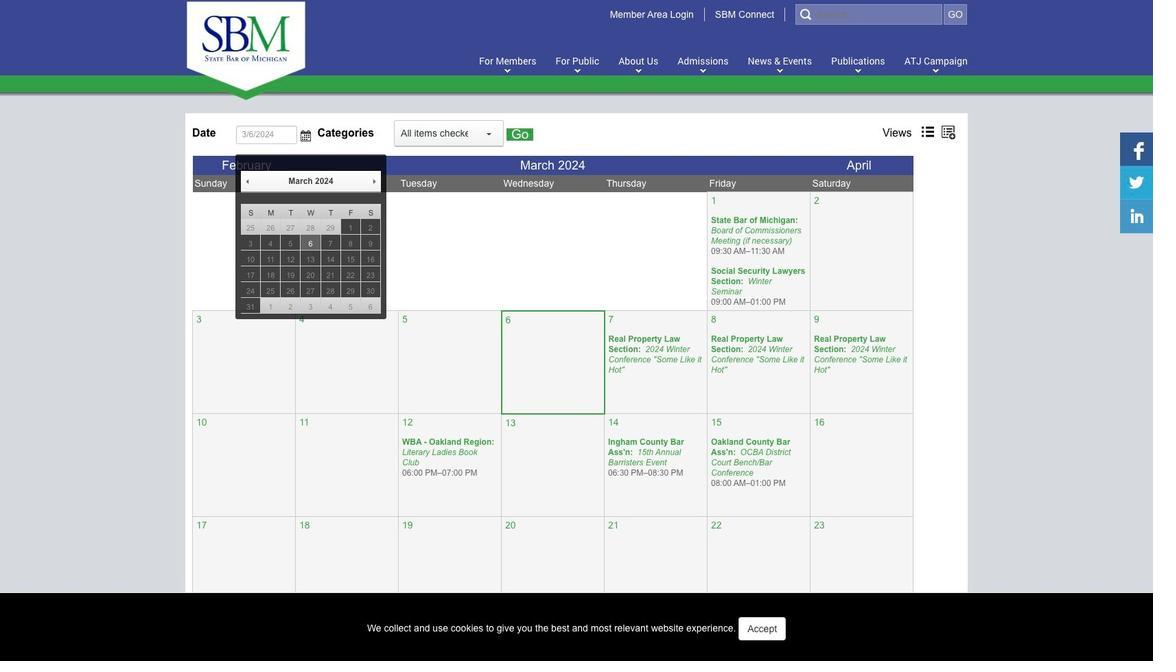 Task type: locate. For each thing, give the bounding box(es) containing it.
None submit
[[507, 128, 534, 140]]

None text field
[[395, 121, 475, 146]]

None text field
[[236, 125, 297, 144]]



Task type: describe. For each thing, give the bounding box(es) containing it.
state bar of michigan image
[[186, 1, 306, 92]]

Search text field
[[796, 4, 943, 25]]



